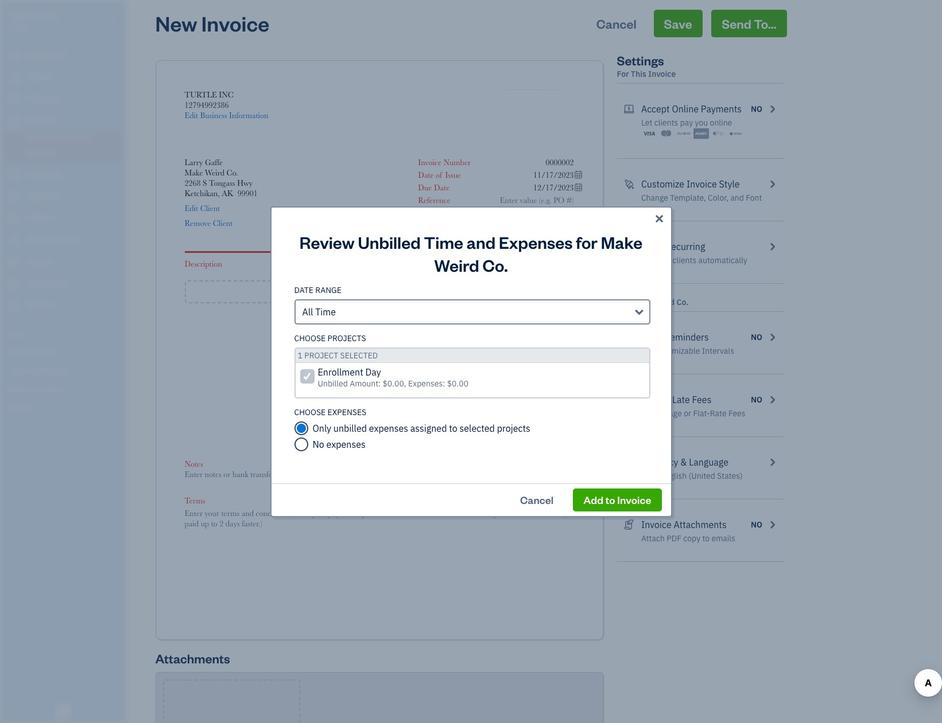 Task type: vqa. For each thing, say whether or not it's contained in the screenshot.
"Currency & Language"
yes



Task type: describe. For each thing, give the bounding box(es) containing it.
english
[[661, 471, 687, 482]]

attach pdf copy to emails
[[641, 534, 735, 544]]

0 horizontal spatial attachments
[[155, 651, 230, 667]]

business
[[200, 111, 227, 120]]

ketchikan,
[[185, 189, 220, 198]]

new invoice
[[155, 10, 269, 37]]

range
[[315, 285, 342, 295]]

estimate image
[[7, 94, 21, 105]]

discount
[[461, 335, 490, 344]]

Terms text field
[[185, 509, 574, 529]]

s
[[203, 179, 207, 188]]

choose expenses option group
[[294, 407, 650, 452]]

bank image
[[728, 128, 744, 139]]

line
[[393, 285, 415, 299]]

1 vertical spatial fees
[[728, 409, 745, 419]]

save button
[[654, 10, 702, 37]]

information
[[229, 111, 268, 120]]

4 chevronright image from the top
[[767, 331, 778, 344]]

add inside subtotal add a discount tax
[[440, 335, 454, 344]]

1 vertical spatial date
[[434, 183, 450, 192]]

due inside amount due ( usd request a deposit
[[454, 413, 468, 422]]

timer image
[[7, 235, 21, 246]]

due date
[[418, 183, 450, 192]]

apps image
[[9, 330, 123, 339]]

expenses:
[[408, 379, 445, 389]]

add to invoice
[[583, 493, 651, 507]]

charge late fees
[[641, 394, 712, 406]]

make recurring
[[641, 241, 705, 253]]

99901
[[238, 189, 258, 198]]

inc for turtle inc 12794992386 edit business information
[[219, 90, 234, 99]]

1 chevronright image from the top
[[767, 102, 778, 116]]

freshbooks image
[[54, 706, 72, 719]]

weird inside larry gaffe make weird co. 2268 s tongass hwy ketchikan, ak  99901 edit client remove client
[[205, 168, 225, 177]]

expenses
[[499, 231, 573, 253]]

add a discount button
[[440, 334, 490, 344]]

customize invoice style
[[641, 179, 740, 190]]

currency & language
[[641, 457, 728, 468]]

bill
[[641, 255, 653, 266]]

at customizable intervals
[[641, 346, 734, 356]]

unbilled inside 1 project selected enrollment day unbilled amount: $0.00, expenses: $0.00
[[318, 379, 348, 389]]

turtle for turtle inc 12794992386 edit business information
[[185, 90, 217, 99]]

customizable
[[651, 346, 700, 356]]

1 vertical spatial rate
[[710, 409, 727, 419]]

chevronright image for invoice
[[767, 177, 778, 191]]

projects
[[497, 423, 530, 434]]

a inside subtotal add a discount tax
[[456, 335, 459, 344]]

(
[[470, 413, 472, 422]]

co. inside the review unbilled time and expenses for make weird co.
[[482, 254, 508, 276]]

bank connections image
[[9, 385, 123, 394]]

automatically
[[698, 255, 747, 266]]

items and services image
[[9, 366, 123, 375]]

edit inside turtle inc 12794992386 edit business information
[[185, 111, 198, 120]]

terms
[[185, 497, 205, 506]]

online
[[672, 103, 699, 115]]

invoice inside button
[[617, 493, 651, 507]]

amount for amount paid
[[447, 382, 474, 392]]

2 vertical spatial to
[[702, 534, 710, 544]]

amount for amount due ( usd request a deposit
[[425, 413, 452, 422]]

unbilled inside the review unbilled time and expenses for make weird co.
[[358, 231, 421, 253]]

team members image
[[9, 348, 123, 357]]

no for charge late fees
[[751, 395, 762, 405]]

larry gaffe make weird co. 2268 s tongass hwy ketchikan, ak  99901 edit client remove client
[[185, 158, 258, 228]]

invoice attachments
[[641, 520, 727, 531]]

turtle inc 12794992386 edit business information
[[185, 90, 268, 120]]

turtle for turtle inc owner
[[9, 10, 42, 22]]

for inside "settings for this invoice"
[[617, 69, 629, 79]]

or
[[684, 409, 691, 419]]

tongass
[[209, 179, 235, 188]]

edit business information button
[[185, 110, 268, 121]]

0 horizontal spatial due
[[418, 183, 432, 192]]

you
[[695, 118, 708, 128]]

settings image
[[9, 403, 123, 412]]

and for expenses
[[467, 231, 496, 253]]

add to invoice button
[[573, 489, 662, 512]]

0 vertical spatial fees
[[692, 394, 712, 406]]

all time
[[302, 306, 336, 318]]

american express image
[[693, 128, 709, 139]]

no
[[313, 439, 324, 450]]

cancel button for save
[[586, 10, 647, 37]]

send to... button
[[711, 10, 787, 37]]

subtotal add a discount tax
[[440, 324, 490, 356]]

2 for from the top
[[617, 297, 629, 308]]

subtotal
[[463, 324, 490, 334]]

2 vertical spatial weird
[[653, 297, 675, 308]]

let
[[641, 118, 652, 128]]

send to...
[[722, 15, 776, 32]]

color,
[[708, 193, 729, 203]]

flat-
[[693, 409, 710, 419]]

review
[[300, 231, 355, 253]]

choose expenses
[[294, 407, 366, 418]]

online
[[710, 118, 732, 128]]

DATE RANGE field
[[294, 299, 650, 325]]

style
[[719, 179, 740, 190]]

deposit
[[465, 423, 490, 432]]

accept
[[641, 103, 670, 115]]

settings for this invoice
[[617, 52, 676, 79]]

this
[[631, 69, 646, 79]]

make inside larry gaffe make weird co. 2268 s tongass hwy ketchikan, ak  99901 edit client remove client
[[185, 168, 203, 177]]

1 vertical spatial clients
[[673, 255, 697, 266]]

no for send reminders
[[751, 332, 762, 343]]

chevronright image for &
[[767, 456, 778, 470]]

latefees image
[[624, 393, 634, 407]]

reminders
[[664, 332, 709, 343]]

for make weird co.
[[617, 297, 689, 308]]

of
[[436, 170, 443, 180]]

request
[[432, 423, 458, 432]]

amount due ( usd request a deposit
[[425, 413, 490, 432]]

intervals
[[702, 346, 734, 356]]

bill your clients automatically
[[641, 255, 747, 266]]

no for invoice attachments
[[751, 520, 762, 530]]

cancel for add to invoice
[[520, 493, 554, 507]]

charge
[[641, 394, 670, 406]]

2268
[[185, 179, 201, 188]]

usd, english (united states)
[[641, 471, 743, 482]]

change
[[641, 193, 668, 203]]

1 horizontal spatial attachments
[[674, 520, 727, 531]]

refresh image
[[624, 240, 634, 254]]

$0.00
[[447, 379, 468, 389]]

choose for choose projects
[[294, 333, 326, 344]]

date of issue
[[418, 170, 461, 180]]

a inside add a line button
[[384, 285, 390, 299]]

0 vertical spatial date
[[418, 170, 434, 180]]

invoice inside "settings for this invoice"
[[648, 69, 676, 79]]

font
[[746, 193, 762, 203]]

choose projects
[[294, 333, 366, 344]]

date
[[294, 285, 313, 295]]

review unbilled time and expenses for make weird co. dialog
[[0, 193, 942, 531]]

hwy
[[237, 179, 253, 188]]

to inside choose expenses 'option group'
[[449, 423, 457, 434]]

Enter an Invoice # text field
[[545, 158, 574, 167]]

to...
[[754, 15, 776, 32]]

chevronright image for invoice attachments
[[767, 518, 778, 532]]

usd
[[472, 413, 488, 422]]

payment image
[[7, 169, 21, 181]]

inc for turtle inc owner
[[44, 10, 60, 22]]

chevronright image for charge late fees
[[767, 393, 778, 407]]



Task type: locate. For each thing, give the bounding box(es) containing it.
1 vertical spatial 0.00
[[560, 347, 574, 356]]

0 vertical spatial client
[[200, 204, 220, 213]]

(united
[[689, 471, 715, 482]]

0 vertical spatial attachments
[[674, 520, 727, 531]]

save
[[664, 15, 692, 32]]

0 horizontal spatial send
[[641, 332, 662, 343]]

0 horizontal spatial fees
[[692, 394, 712, 406]]

1 vertical spatial send
[[641, 332, 662, 343]]

tax
[[478, 347, 490, 356]]

chevronright image
[[767, 102, 778, 116], [767, 177, 778, 191], [767, 240, 778, 254], [767, 331, 778, 344], [767, 456, 778, 470]]

turtle inside turtle inc owner
[[9, 10, 42, 22]]

0 horizontal spatial co.
[[227, 168, 238, 177]]

usd,
[[641, 471, 659, 482]]

close image
[[653, 212, 665, 226]]

amount paid
[[447, 382, 490, 392]]

client
[[200, 204, 220, 213], [213, 219, 233, 228]]

2 horizontal spatial to
[[702, 534, 710, 544]]

turtle inside turtle inc 12794992386 edit business information
[[185, 90, 217, 99]]

due left (
[[454, 413, 468, 422]]

0 vertical spatial add
[[360, 285, 381, 299]]

settings
[[617, 52, 664, 68]]

2 no from the top
[[751, 332, 762, 343]]

1 horizontal spatial send
[[722, 15, 751, 32]]

assigned
[[410, 423, 447, 434]]

clients down accept
[[654, 118, 678, 128]]

send up at
[[641, 332, 662, 343]]

send for send to...
[[722, 15, 751, 32]]

1 vertical spatial time
[[315, 306, 336, 318]]

cancel button
[[586, 10, 647, 37], [510, 489, 564, 512]]

choose up 'only'
[[294, 407, 326, 418]]

cancel inside review unbilled time and expenses for make weird co. dialog
[[520, 493, 554, 507]]

0 horizontal spatial to
[[449, 423, 457, 434]]

and down style
[[730, 193, 744, 203]]

amount inside amount due ( usd request a deposit
[[425, 413, 452, 422]]

late
[[672, 394, 690, 406]]

recurring
[[665, 241, 705, 253]]

rate
[[444, 259, 459, 269], [710, 409, 727, 419]]

no expenses
[[313, 439, 366, 450]]

0 vertical spatial time
[[424, 231, 463, 253]]

1 vertical spatial add
[[440, 335, 454, 344]]

a inside amount due ( usd request a deposit
[[460, 423, 463, 432]]

add inside review unbilled time and expenses for make weird co. dialog
[[583, 493, 603, 507]]

1 vertical spatial attachments
[[155, 651, 230, 667]]

0 vertical spatial a
[[384, 285, 390, 299]]

amount left "paid"
[[447, 382, 474, 392]]

0 vertical spatial weird
[[205, 168, 225, 177]]

accept online payments
[[641, 103, 742, 115]]

0 vertical spatial co.
[[227, 168, 238, 177]]

1 horizontal spatial co.
[[482, 254, 508, 276]]

let clients pay you online
[[641, 118, 732, 128]]

1 horizontal spatial and
[[730, 193, 744, 203]]

due
[[418, 183, 432, 192], [454, 413, 468, 422]]

client image
[[7, 72, 21, 83]]

due up reference
[[418, 183, 432, 192]]

2 edit from the top
[[185, 204, 198, 213]]

Notes text field
[[185, 470, 574, 480]]

cancel button for add to invoice
[[510, 489, 564, 512]]

0 vertical spatial cancel
[[596, 15, 637, 32]]

send left to...
[[722, 15, 751, 32]]

attachments
[[674, 520, 727, 531], [155, 651, 230, 667]]

visa image
[[641, 128, 657, 139]]

0 horizontal spatial turtle
[[9, 10, 42, 22]]

and inside the review unbilled time and expenses for make weird co.
[[467, 231, 496, 253]]

and for font
[[730, 193, 744, 203]]

0 horizontal spatial unbilled
[[318, 379, 348, 389]]

owner
[[9, 23, 30, 32]]

time inside date range field
[[315, 306, 336, 318]]

choose
[[294, 333, 326, 344], [294, 407, 326, 418]]

mastercard image
[[659, 128, 674, 139]]

dashboard image
[[7, 50, 21, 61]]

co.
[[227, 168, 238, 177], [482, 254, 508, 276], [677, 297, 689, 308]]

0 vertical spatial chevronright image
[[767, 393, 778, 407]]

0 vertical spatial and
[[730, 193, 744, 203]]

for up latereminders icon in the top of the page
[[617, 297, 629, 308]]

1 vertical spatial to
[[606, 493, 615, 507]]

1 vertical spatial and
[[467, 231, 496, 253]]

no
[[751, 104, 762, 114], [751, 332, 762, 343], [751, 395, 762, 405], [751, 520, 762, 530]]

issue
[[445, 170, 461, 180]]

5 chevronright image from the top
[[767, 456, 778, 470]]

rate right or
[[710, 409, 727, 419]]

0 vertical spatial for
[[617, 69, 629, 79]]

make inside the review unbilled time and expenses for make weird co.
[[601, 231, 642, 253]]

customize
[[641, 179, 684, 190]]

weird
[[205, 168, 225, 177], [434, 254, 479, 276], [653, 297, 675, 308]]

payments
[[701, 103, 742, 115]]

co. up 'reminders'
[[677, 297, 689, 308]]

2 vertical spatial a
[[460, 423, 463, 432]]

time down reference
[[424, 231, 463, 253]]

0 vertical spatial edit
[[185, 111, 198, 120]]

apple pay image
[[711, 128, 726, 139]]

remove client button
[[185, 218, 233, 228]]

3 no from the top
[[751, 395, 762, 405]]

money image
[[7, 257, 21, 268]]

2 choose from the top
[[294, 407, 326, 418]]

weird up send reminders
[[653, 297, 675, 308]]

1 vertical spatial expenses
[[326, 439, 366, 450]]

your
[[655, 255, 671, 266]]

weird down gaffe
[[205, 168, 225, 177]]

fees right flat-
[[728, 409, 745, 419]]

expenses right unbilled
[[369, 423, 408, 434]]

chevronright image
[[767, 393, 778, 407], [767, 518, 778, 532]]

0 horizontal spatial rate
[[444, 259, 459, 269]]

expenses
[[369, 423, 408, 434], [326, 439, 366, 450]]

latereminders image
[[624, 331, 634, 344]]

1 vertical spatial cancel
[[520, 493, 554, 507]]

states)
[[717, 471, 743, 482]]

discover image
[[676, 128, 691, 139]]

inc inside turtle inc 12794992386 edit business information
[[219, 90, 234, 99]]

edit client button
[[185, 203, 220, 214]]

percentage or flat-rate fees
[[641, 409, 745, 419]]

send for send reminders
[[641, 332, 662, 343]]

time inside the review unbilled time and expenses for make weird co.
[[424, 231, 463, 253]]

change template, color, and font
[[641, 193, 762, 203]]

$0.00,
[[383, 379, 406, 389]]

edit inside larry gaffe make weird co. 2268 s tongass hwy ketchikan, ak  99901 edit client remove client
[[185, 204, 198, 213]]

expense image
[[7, 191, 21, 203]]

report image
[[7, 300, 21, 312]]

inc inside turtle inc owner
[[44, 10, 60, 22]]

0 vertical spatial clients
[[654, 118, 678, 128]]

1 no from the top
[[751, 104, 762, 114]]

onlinesales image
[[624, 102, 634, 116]]

3 chevronright image from the top
[[767, 240, 778, 254]]

add for add to invoice
[[583, 493, 603, 507]]

add a line button
[[185, 281, 574, 304]]

1 vertical spatial inc
[[219, 90, 234, 99]]

clients down recurring
[[673, 255, 697, 266]]

template,
[[670, 193, 706, 203]]

turtle
[[9, 10, 42, 22], [185, 90, 217, 99]]

1 vertical spatial a
[[456, 335, 459, 344]]

0 vertical spatial choose
[[294, 333, 326, 344]]

0 vertical spatial send
[[722, 15, 751, 32]]

only
[[313, 423, 331, 434]]

1 vertical spatial turtle
[[185, 90, 217, 99]]

1 horizontal spatial inc
[[219, 90, 234, 99]]

and left the "expenses"
[[467, 231, 496, 253]]

choose up 1
[[294, 333, 326, 344]]

0 vertical spatial unbilled
[[358, 231, 421, 253]]

0 vertical spatial cancel button
[[586, 10, 647, 37]]

send reminders
[[641, 332, 709, 343]]

amount:
[[350, 379, 381, 389]]

co. down the "expenses"
[[482, 254, 508, 276]]

0 horizontal spatial time
[[315, 306, 336, 318]]

2 horizontal spatial co.
[[677, 297, 689, 308]]

1 vertical spatial choose
[[294, 407, 326, 418]]

2 chevronright image from the top
[[767, 518, 778, 532]]

edit down 12794992386
[[185, 111, 198, 120]]

1 horizontal spatial weird
[[434, 254, 479, 276]]

turtle up the owner
[[9, 10, 42, 22]]

expenses down unbilled
[[326, 439, 366, 450]]

1 horizontal spatial fees
[[728, 409, 745, 419]]

pay
[[680, 118, 693, 128]]

1 vertical spatial amount
[[425, 413, 452, 422]]

chart image
[[7, 278, 21, 290]]

1 vertical spatial co.
[[482, 254, 508, 276]]

Reference Number text field
[[490, 196, 574, 205]]

co. up tongass
[[227, 168, 238, 177]]

1 horizontal spatial turtle
[[185, 90, 217, 99]]

1 horizontal spatial add
[[440, 335, 454, 344]]

cancel for save
[[596, 15, 637, 32]]

unbilled
[[358, 231, 421, 253], [318, 379, 348, 389]]

2 0.00 from the top
[[560, 347, 574, 356]]

1 horizontal spatial to
[[606, 493, 615, 507]]

weird inside the review unbilled time and expenses for make weird co.
[[434, 254, 479, 276]]

amount up request
[[425, 413, 452, 422]]

cancel button inside review unbilled time and expenses for make weird co. dialog
[[510, 489, 564, 512]]

inc
[[44, 10, 60, 22], [219, 90, 234, 99]]

edit up remove
[[185, 204, 198, 213]]

paid
[[476, 382, 490, 392]]

1 vertical spatial edit
[[185, 204, 198, 213]]

0 horizontal spatial and
[[467, 231, 496, 253]]

add for add a line
[[360, 285, 381, 299]]

copy
[[683, 534, 700, 544]]

1 vertical spatial unbilled
[[318, 379, 348, 389]]

1 for from the top
[[617, 69, 629, 79]]

0 vertical spatial due
[[418, 183, 432, 192]]

only unbilled expenses assigned to selected projects
[[313, 423, 530, 434]]

0 vertical spatial turtle
[[9, 10, 42, 22]]

0 horizontal spatial cancel
[[520, 493, 554, 507]]

1 horizontal spatial unbilled
[[358, 231, 421, 253]]

date range
[[294, 285, 342, 295]]

choose inside 'option group'
[[294, 407, 326, 418]]

0 vertical spatial to
[[449, 423, 457, 434]]

add a line
[[360, 285, 415, 299]]

1 choose from the top
[[294, 333, 326, 344]]

make
[[185, 168, 203, 177], [601, 231, 642, 253], [641, 241, 663, 253], [631, 297, 651, 308]]

1 vertical spatial chevronright image
[[767, 518, 778, 532]]

date left 'of'
[[418, 170, 434, 180]]

for left this
[[617, 69, 629, 79]]

0 horizontal spatial cancel button
[[510, 489, 564, 512]]

1 horizontal spatial cancel
[[596, 15, 637, 32]]

1 vertical spatial due
[[454, 413, 468, 422]]

turtle inc owner
[[9, 10, 60, 32]]

0 vertical spatial 0.00
[[560, 324, 574, 334]]

1 horizontal spatial due
[[454, 413, 468, 422]]

1 vertical spatial weird
[[434, 254, 479, 276]]

0 vertical spatial amount
[[447, 382, 474, 392]]

1 0.00 from the top
[[560, 324, 574, 334]]

time right all
[[315, 306, 336, 318]]

0 vertical spatial expenses
[[369, 423, 408, 434]]

0 vertical spatial rate
[[444, 259, 459, 269]]

to
[[449, 423, 457, 434], [606, 493, 615, 507], [702, 534, 710, 544]]

language
[[689, 457, 728, 468]]

project
[[304, 350, 338, 361]]

request a deposit button
[[432, 423, 490, 433]]

rate up date range field
[[444, 259, 459, 269]]

co. inside larry gaffe make weird co. 2268 s tongass hwy ketchikan, ak  99901 edit client remove client
[[227, 168, 238, 177]]

unbilled up add a line
[[358, 231, 421, 253]]

paintbrush image
[[624, 177, 634, 191]]

2 vertical spatial add
[[583, 493, 603, 507]]

weird up date range field
[[434, 254, 479, 276]]

attach
[[641, 534, 665, 544]]

1 vertical spatial cancel button
[[510, 489, 564, 512]]

chevronright image for recurring
[[767, 240, 778, 254]]

choose for choose expenses
[[294, 407, 326, 418]]

for
[[617, 69, 629, 79], [617, 297, 629, 308]]

add
[[360, 285, 381, 299], [440, 335, 454, 344], [583, 493, 603, 507]]

send inside "button"
[[722, 15, 751, 32]]

projects
[[328, 333, 366, 344]]

1 horizontal spatial rate
[[710, 409, 727, 419]]

day
[[365, 367, 381, 378]]

invoice number
[[418, 158, 471, 167]]

invoice image
[[7, 115, 21, 127]]

fees up flat-
[[692, 394, 712, 406]]

Issue date in MM/DD/YYYY format text field
[[499, 170, 583, 180]]

invoices image
[[624, 518, 634, 532]]

client up remove client button
[[200, 204, 220, 213]]

0 horizontal spatial inc
[[44, 10, 60, 22]]

2 horizontal spatial add
[[583, 493, 603, 507]]

1 horizontal spatial expenses
[[369, 423, 408, 434]]

date down date of issue
[[434, 183, 450, 192]]

0 horizontal spatial add
[[360, 285, 381, 299]]

plus image
[[344, 286, 357, 298]]

0.00
[[560, 324, 574, 334], [560, 347, 574, 356]]

qty
[[504, 259, 516, 269]]

1 horizontal spatial cancel button
[[586, 10, 647, 37]]

reference
[[418, 196, 450, 205]]

date
[[418, 170, 434, 180], [434, 183, 450, 192]]

2 chevronright image from the top
[[767, 177, 778, 191]]

2 horizontal spatial weird
[[653, 297, 675, 308]]

expenses
[[328, 407, 366, 418]]

a
[[384, 285, 390, 299], [456, 335, 459, 344], [460, 423, 463, 432]]

main element
[[0, 0, 155, 724]]

1 horizontal spatial time
[[424, 231, 463, 253]]

4 no from the top
[[751, 520, 762, 530]]

no for accept online payments
[[751, 104, 762, 114]]

turtle up 12794992386
[[185, 90, 217, 99]]

and
[[730, 193, 744, 203], [467, 231, 496, 253]]

1 edit from the top
[[185, 111, 198, 120]]

client right remove
[[213, 219, 233, 228]]

2 vertical spatial co.
[[677, 297, 689, 308]]

unbilled down enrollment
[[318, 379, 348, 389]]

to inside button
[[606, 493, 615, 507]]

currency
[[641, 457, 678, 468]]

0 horizontal spatial weird
[[205, 168, 225, 177]]

1 vertical spatial for
[[617, 297, 629, 308]]

0 horizontal spatial expenses
[[326, 439, 366, 450]]

review unbilled time and expenses for make weird co.
[[300, 231, 642, 276]]

project image
[[7, 213, 21, 224]]

gaffe
[[205, 158, 223, 167]]

larry
[[185, 158, 203, 167]]

1 chevronright image from the top
[[767, 393, 778, 407]]

0 vertical spatial inc
[[44, 10, 60, 22]]

1 vertical spatial client
[[213, 219, 233, 228]]

&
[[680, 457, 687, 468]]



